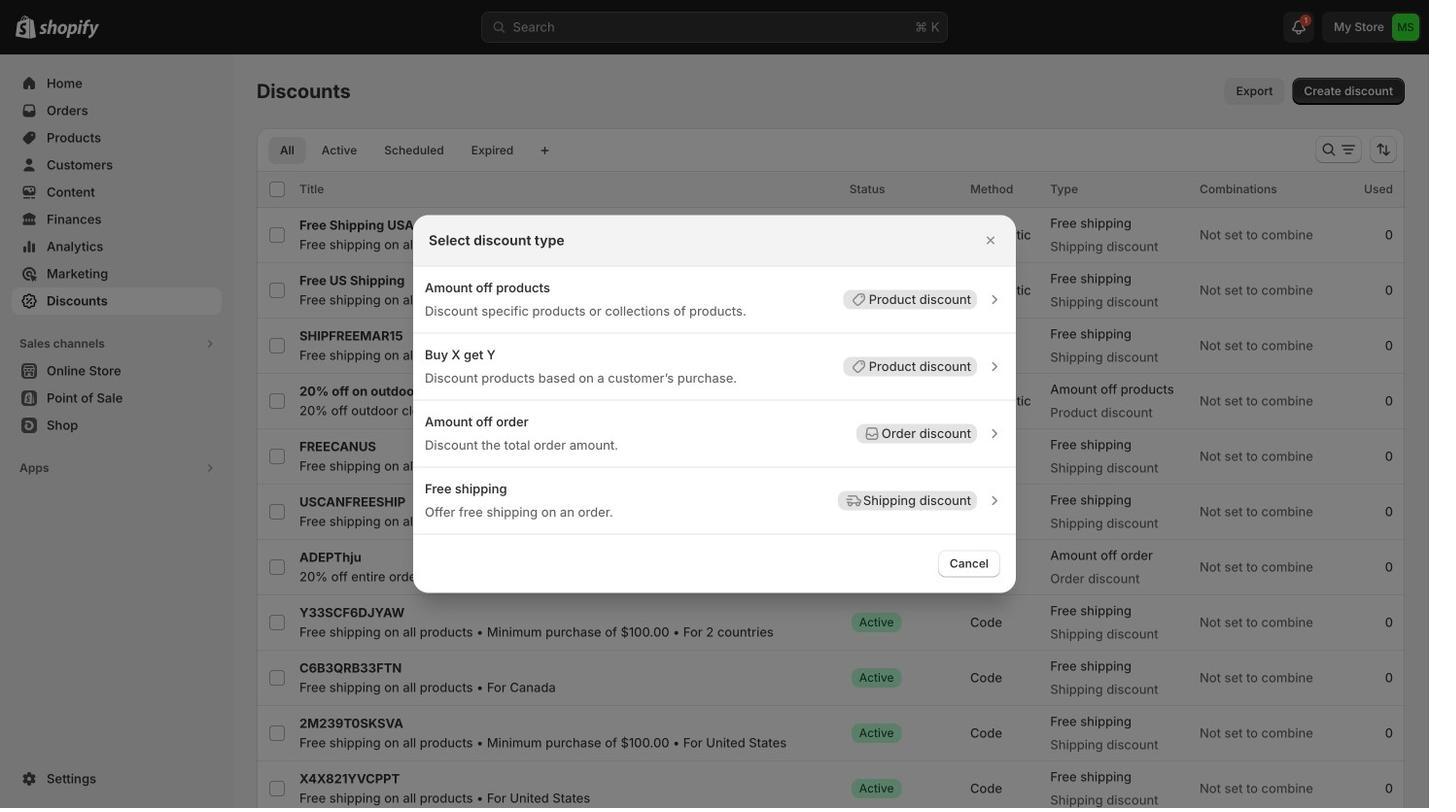 Task type: locate. For each thing, give the bounding box(es) containing it.
shopify image
[[39, 19, 99, 39]]

tab list
[[264, 136, 529, 164]]

dialog
[[0, 215, 1429, 594]]



Task type: vqa. For each thing, say whether or not it's contained in the screenshot.
3 days left in your trial dropdown button
no



